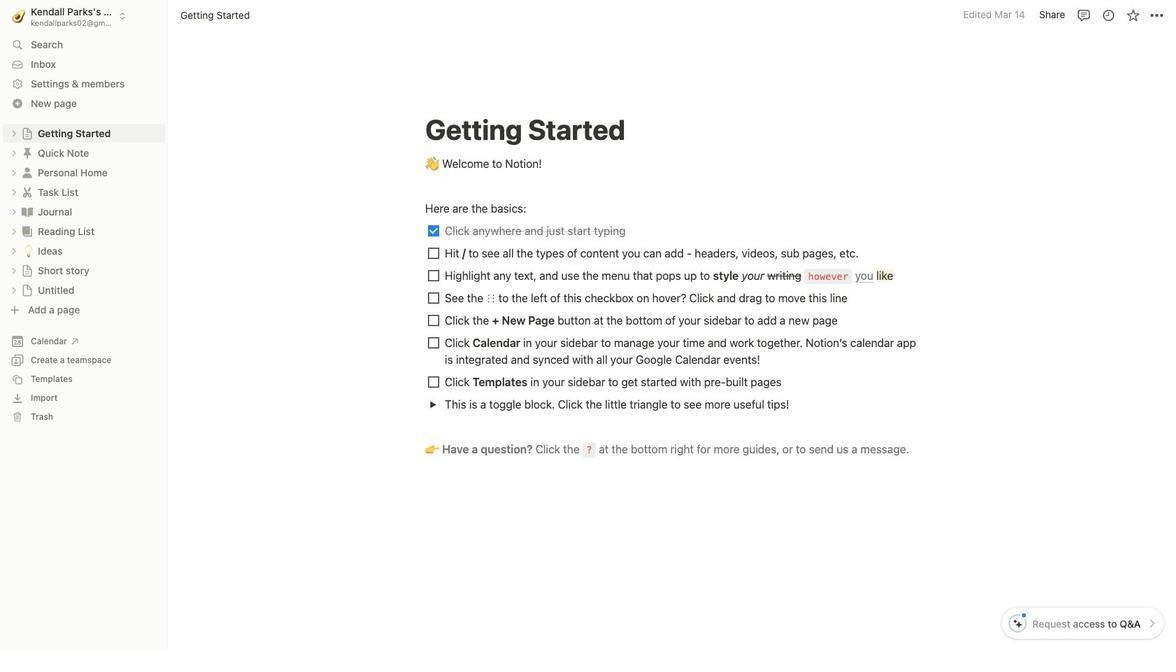 Task type: locate. For each thing, give the bounding box(es) containing it.
open image
[[10, 149, 18, 157], [10, 168, 18, 177], [10, 188, 18, 196], [10, 207, 18, 216], [10, 286, 18, 294]]

👉 image
[[425, 439, 439, 458]]

open image
[[10, 129, 18, 137], [10, 227, 18, 235], [10, 247, 18, 255], [10, 266, 18, 275], [429, 401, 437, 408]]

👋 image
[[425, 154, 439, 172]]

🥑 image
[[12, 7, 25, 25]]

comments image
[[1077, 8, 1091, 22]]

change page icon image
[[21, 127, 34, 140], [20, 146, 34, 160], [20, 165, 34, 179], [20, 185, 34, 199], [20, 205, 34, 219], [20, 224, 34, 238], [21, 264, 34, 277], [21, 284, 34, 296]]

updates image
[[1102, 8, 1116, 22]]



Task type: describe. For each thing, give the bounding box(es) containing it.
2 open image from the top
[[10, 168, 18, 177]]

4 open image from the top
[[10, 207, 18, 216]]

1 open image from the top
[[10, 149, 18, 157]]

3 open image from the top
[[10, 188, 18, 196]]

5 open image from the top
[[10, 286, 18, 294]]

💡 image
[[22, 242, 35, 259]]

favorite image
[[1126, 8, 1140, 22]]



Task type: vqa. For each thing, say whether or not it's contained in the screenshot.
😀 icon
no



